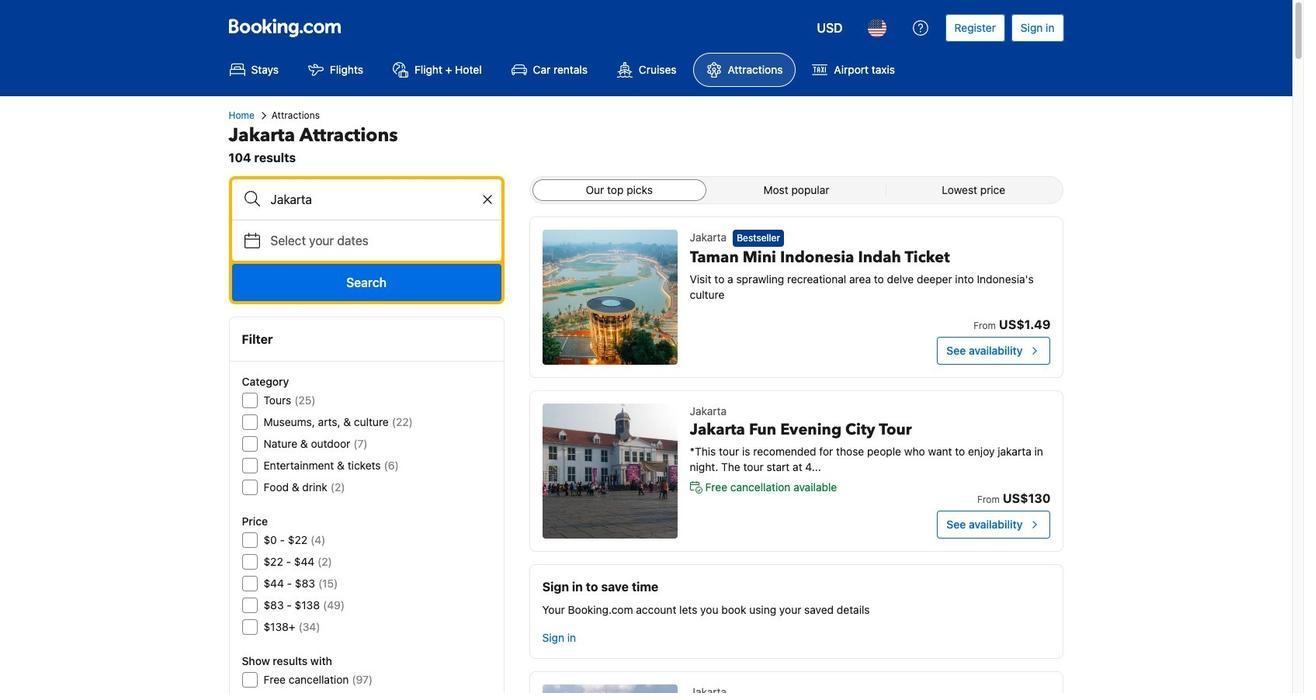 Task type: vqa. For each thing, say whether or not it's contained in the screenshot.
Jakarta Half-Day Highlights Tour Image
yes



Task type: describe. For each thing, give the bounding box(es) containing it.
jakarta half-day highlights tour image
[[543, 685, 678, 693]]

booking.com image
[[229, 19, 341, 37]]

Where are you going? search field
[[232, 179, 501, 220]]

jakarta fun evening city tour image
[[543, 404, 678, 539]]

taman mini indonesia indah ticket image
[[543, 230, 678, 365]]



